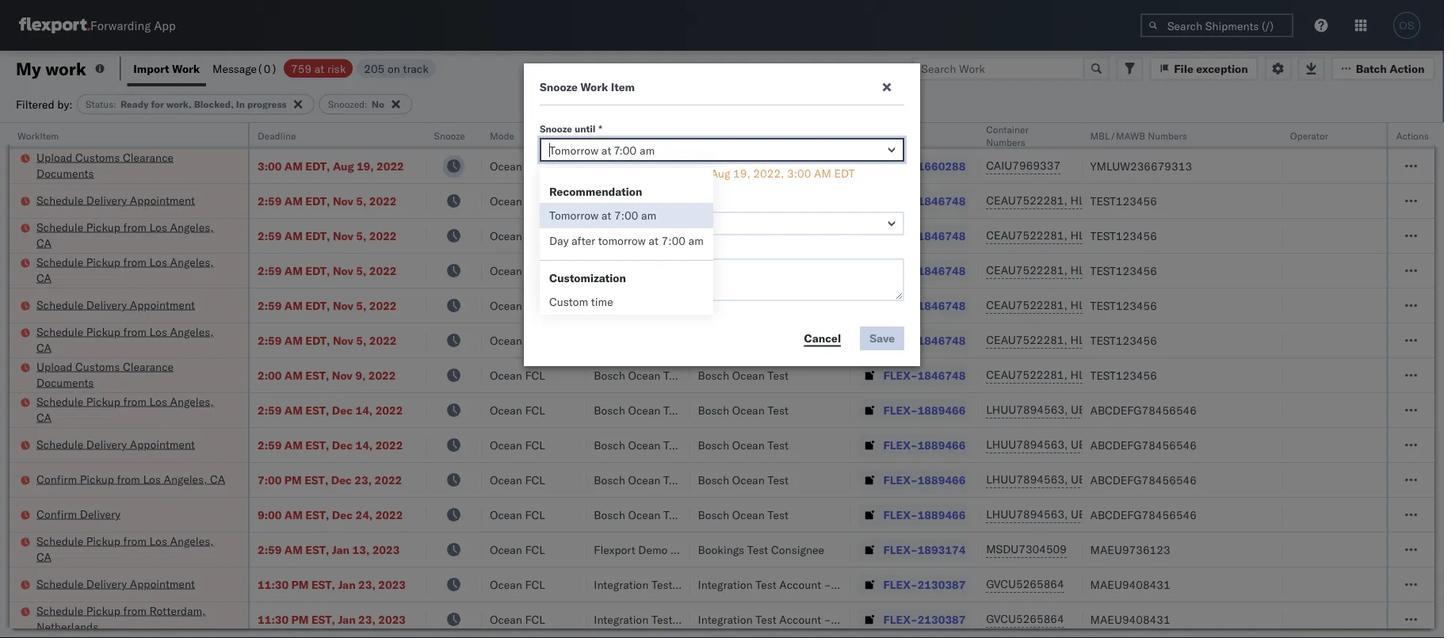 Task type: locate. For each thing, give the bounding box(es) containing it.
1846748
[[918, 194, 966, 208], [918, 229, 966, 243], [918, 264, 966, 277], [918, 298, 966, 312], [918, 333, 966, 347], [918, 368, 966, 382]]

0 horizontal spatial :
[[114, 98, 116, 110]]

0 vertical spatial upload
[[36, 150, 72, 164]]

0 horizontal spatial after
[[572, 234, 595, 248]]

0 vertical spatial maeu9408431
[[1090, 577, 1171, 591]]

pm
[[284, 473, 302, 487], [291, 577, 309, 591], [291, 612, 309, 626]]

3 schedule pickup from los angeles, ca from the top
[[36, 325, 214, 354]]

0 vertical spatial 14,
[[356, 403, 373, 417]]

jan
[[332, 543, 350, 556], [338, 577, 356, 591], [338, 612, 356, 626]]

upload customs clearance documents button for 2:00 am est, nov 9, 2022
[[36, 359, 228, 392]]

1 vertical spatial upload customs clearance documents link
[[36, 359, 228, 390]]

2 vertical spatial jan
[[338, 612, 356, 626]]

3 hlxu8034992 from the top
[[1155, 263, 1232, 277]]

1 vertical spatial customs
[[75, 359, 120, 373]]

note:
[[540, 166, 568, 180]]

maeu9408431
[[1090, 577, 1171, 591], [1090, 612, 1171, 626]]

1 2:59 am edt, nov 5, 2022 from the top
[[258, 194, 397, 208]]

14, up 7:00 pm est, dec 23, 2022 on the bottom of the page
[[356, 438, 373, 452]]

in
[[236, 98, 245, 110]]

2 11:30 pm est, jan 23, 2023 from the top
[[258, 612, 406, 626]]

19, down deadline button
[[357, 159, 374, 173]]

appointment for flex-1889466
[[130, 437, 195, 451]]

1 vertical spatial maeu9408431
[[1090, 612, 1171, 626]]

1 uetu5238478 from the top
[[1071, 403, 1148, 417]]

0 vertical spatial work
[[172, 61, 200, 75]]

snoozed : no
[[328, 98, 384, 110]]

documents for 2:00
[[36, 375, 94, 389]]

1 vertical spatial confirm
[[36, 507, 77, 521]]

2 flex-1889466 from the top
[[884, 438, 966, 452]]

2 schedule from the top
[[36, 220, 83, 234]]

work left item
[[581, 80, 608, 94]]

dec
[[332, 403, 353, 417], [332, 438, 353, 452], [331, 473, 352, 487], [332, 508, 353, 522]]

schedule for 4th schedule delivery appointment button from the bottom of the page
[[36, 193, 83, 207]]

0 vertical spatial gvcu5265864
[[986, 577, 1064, 591]]

4 test123456 from the top
[[1090, 298, 1157, 312]]

1 horizontal spatial :
[[365, 98, 368, 110]]

test
[[664, 194, 685, 208], [768, 194, 789, 208], [664, 229, 685, 243], [768, 229, 789, 243], [664, 264, 685, 277], [768, 264, 789, 277], [664, 298, 685, 312], [768, 298, 789, 312], [664, 368, 685, 382], [768, 368, 789, 382], [664, 403, 685, 417], [768, 403, 789, 417], [664, 438, 685, 452], [768, 438, 789, 452], [664, 473, 685, 487], [768, 473, 789, 487], [664, 508, 685, 522], [768, 508, 789, 522], [747, 543, 768, 556], [756, 577, 777, 591], [756, 612, 777, 626]]

edt
[[834, 166, 855, 180]]

schedule for fourth schedule pickup from los angeles, ca "button" from the bottom of the page
[[36, 255, 83, 269]]

confirm inside button
[[36, 507, 77, 521]]

0 vertical spatial account
[[779, 577, 821, 591]]

3 abcdefg78456546 from the top
[[1090, 473, 1197, 487]]

demo for bookings
[[638, 543, 668, 556]]

5 schedule pickup from los angeles, ca link from the top
[[36, 533, 228, 565]]

flexport for --
[[594, 159, 635, 173]]

schedule pickup from los angeles, ca for 5th schedule pickup from los angeles, ca link from the top of the page
[[36, 534, 214, 564]]

0 vertical spatial upload customs clearance documents
[[36, 150, 174, 180]]

4 flex-1846748 from the top
[[884, 298, 966, 312]]

1 horizontal spatial work
[[581, 80, 608, 94]]

0 vertical spatial 2:59 am est, dec 14, 2022
[[258, 403, 403, 417]]

aug right of
[[711, 166, 730, 180]]

0 horizontal spatial 19,
[[357, 159, 374, 173]]

0 vertical spatial demo
[[638, 159, 668, 173]]

snooze for until
[[540, 122, 572, 134]]

3 2:59 am edt, nov 5, 2022 from the top
[[258, 264, 397, 277]]

demo down name
[[638, 159, 668, 173]]

0 vertical spatial 2130387
[[918, 577, 966, 591]]

1 vertical spatial clearance
[[123, 359, 174, 373]]

1 vertical spatial karl
[[834, 612, 854, 626]]

1 vertical spatial 2023
[[378, 577, 406, 591]]

0 horizontal spatial work
[[172, 61, 200, 75]]

1 test123456 from the top
[[1090, 194, 1157, 208]]

1 schedule pickup from los angeles, ca from the top
[[36, 220, 214, 250]]

upload customs clearance documents button for 3:00 am edt, aug 19, 2022
[[36, 149, 228, 183]]

flexport. image
[[19, 17, 90, 33]]

delivery inside confirm delivery link
[[80, 507, 121, 521]]

8 ocean fcl from the top
[[490, 403, 545, 417]]

edt,
[[305, 159, 330, 173], [305, 194, 330, 208], [305, 229, 330, 243], [305, 264, 330, 277], [305, 298, 330, 312], [305, 333, 330, 347]]

container numbers
[[986, 123, 1029, 148]]

2 vertical spatial 7:00
[[258, 473, 282, 487]]

5 flex-1846748 from the top
[[884, 333, 966, 347]]

1 vertical spatial demo
[[638, 543, 668, 556]]

demo for -
[[638, 159, 668, 173]]

0 horizontal spatial 3:00
[[258, 159, 282, 173]]

confirm for confirm delivery
[[36, 507, 77, 521]]

23,
[[355, 473, 372, 487], [358, 577, 376, 591], [358, 612, 376, 626]]

customs
[[75, 150, 120, 164], [75, 359, 120, 373]]

schedule pickup from los angeles, ca for second schedule pickup from los angeles, ca link
[[36, 255, 214, 285]]

at left risk
[[315, 61, 324, 75]]

documents
[[36, 166, 94, 180], [36, 375, 94, 389]]

0 vertical spatial at
[[315, 61, 324, 75]]

1 vertical spatial flexport
[[594, 543, 635, 556]]

flexport
[[594, 159, 635, 173], [594, 543, 635, 556]]

schedule pickup from los angeles, ca button
[[36, 219, 228, 252], [36, 254, 228, 287], [36, 324, 228, 357], [36, 394, 228, 427], [36, 533, 228, 566]]

los inside 'button'
[[143, 472, 161, 486]]

0 vertical spatial 7:00
[[614, 208, 638, 222]]

0 vertical spatial flexport
[[594, 159, 635, 173]]

: left no in the left top of the page
[[365, 98, 368, 110]]

3:00 right 2022,
[[787, 166, 811, 180]]

2:59 am est, dec 14, 2022
[[258, 403, 403, 417], [258, 438, 403, 452]]

1 vertical spatial at
[[602, 208, 611, 222]]

upload customs clearance documents button
[[36, 149, 228, 183], [36, 359, 228, 392]]

1 horizontal spatial after
[[606, 166, 630, 180]]

schedule for schedule delivery appointment button associated with flex-1889466
[[36, 437, 83, 451]]

am up max 200 characters text field
[[689, 234, 704, 248]]

0 vertical spatial 2023
[[372, 543, 400, 556]]

19, left 2022,
[[733, 166, 750, 180]]

3 schedule delivery appointment button from the top
[[36, 436, 195, 454]]

jan for schedule pickup from los angeles, ca
[[332, 543, 350, 556]]

2 schedule pickup from los angeles, ca link from the top
[[36, 254, 228, 286]]

dec down 2:00 am est, nov 9, 2022
[[332, 403, 353, 417]]

3 schedule delivery appointment link from the top
[[36, 436, 195, 452]]

pickup inside 'button'
[[80, 472, 114, 486]]

test123456
[[1090, 194, 1157, 208], [1090, 229, 1157, 243], [1090, 264, 1157, 277], [1090, 298, 1157, 312], [1090, 333, 1157, 347], [1090, 368, 1157, 382]]

5, for 1st schedule pickup from los angeles, ca link from the top of the page
[[356, 229, 367, 243]]

numbers down container
[[986, 136, 1026, 148]]

5, for 3rd schedule pickup from los angeles, ca link from the top of the page
[[356, 333, 367, 347]]

11 fcl from the top
[[525, 508, 545, 522]]

1 vertical spatial 2:59 am est, dec 14, 2022
[[258, 438, 403, 452]]

24,
[[356, 508, 373, 522]]

customs for 2:00 am est, nov 9, 2022
[[75, 359, 120, 373]]

6 1846748 from the top
[[918, 368, 966, 382]]

11 ocean fcl from the top
[[490, 508, 545, 522]]

6 resize handle column header from the left
[[831, 123, 850, 638]]

1 vertical spatial pm
[[291, 577, 309, 591]]

2 customs from the top
[[75, 359, 120, 373]]

3:00
[[258, 159, 282, 173], [787, 166, 811, 180]]

759 at risk
[[291, 61, 346, 75]]

0 vertical spatial flexport demo consignee
[[594, 159, 724, 173]]

angeles, inside 'button'
[[164, 472, 207, 486]]

0 vertical spatial 23,
[[355, 473, 372, 487]]

0 horizontal spatial aug
[[333, 159, 354, 173]]

0 vertical spatial am
[[641, 208, 657, 222]]

Tomorrow at 7:00 am text field
[[540, 138, 904, 162]]

snooze left 'until' on the top left of the page
[[540, 122, 572, 134]]

3:00 down the deadline
[[258, 159, 282, 173]]

0 vertical spatial documents
[[36, 166, 94, 180]]

schedule inside schedule pickup from rotterdam, netherlands
[[36, 604, 83, 618]]

schedule delivery appointment for flex-1889466
[[36, 437, 195, 451]]

mode
[[490, 130, 514, 141]]

aug down deadline button
[[333, 159, 354, 173]]

reason *
[[540, 196, 580, 208]]

confirm pickup from los angeles, ca button
[[36, 471, 225, 489]]

2:59 am est, dec 14, 2022 down 2:00 am est, nov 9, 2022
[[258, 403, 403, 417]]

7:00 up 9:00
[[258, 473, 282, 487]]

1 schedule delivery appointment link from the top
[[36, 192, 195, 208]]

0 vertical spatial lagerfeld
[[857, 577, 904, 591]]

confirm inside 'button'
[[36, 472, 77, 486]]

numbers up ymluw236679313
[[1148, 130, 1187, 141]]

2 1846748 from the top
[[918, 229, 966, 243]]

flex-1893174
[[884, 543, 966, 556]]

1 vertical spatial integration test account - karl lagerfeld
[[698, 612, 904, 626]]

flexport demo consignee for bookings
[[594, 543, 724, 556]]

1 vertical spatial upload
[[36, 359, 72, 373]]

1 vertical spatial upload customs clearance documents
[[36, 359, 174, 389]]

1 integration from the top
[[698, 577, 753, 591]]

flexport for bookings test consignee
[[594, 543, 635, 556]]

after inside list box
[[572, 234, 595, 248]]

bosch ocean test
[[594, 194, 685, 208], [698, 194, 789, 208], [594, 229, 685, 243], [698, 229, 789, 243], [594, 264, 685, 277], [698, 264, 789, 277], [594, 298, 685, 312], [698, 298, 789, 312], [594, 368, 685, 382], [698, 368, 789, 382], [594, 403, 685, 417], [698, 403, 789, 417], [594, 438, 685, 452], [698, 438, 789, 452], [594, 473, 685, 487], [698, 473, 789, 487], [594, 508, 685, 522], [698, 508, 789, 522]]

work right import on the top left
[[172, 61, 200, 75]]

0 vertical spatial flex-2130387
[[884, 577, 966, 591]]

jan for schedule pickup from rotterdam, netherlands
[[338, 612, 356, 626]]

205 on track
[[364, 61, 429, 75]]

6 hlxu8034992 from the top
[[1155, 368, 1232, 382]]

comments
[[590, 243, 637, 255]]

2 vertical spatial 23,
[[358, 612, 376, 626]]

2 vertical spatial 2023
[[378, 612, 406, 626]]

1 vertical spatial *
[[576, 196, 580, 208]]

container
[[986, 123, 1029, 135]]

pickup for second schedule pickup from los angeles, ca link
[[86, 255, 120, 269]]

flex-1889466 button
[[858, 399, 969, 421], [858, 399, 969, 421], [858, 434, 969, 456], [858, 434, 969, 456], [858, 469, 969, 491], [858, 469, 969, 491], [858, 504, 969, 526], [858, 504, 969, 526]]

1 2:59 from the top
[[258, 194, 282, 208]]

deadline
[[258, 130, 296, 141]]

0 vertical spatial *
[[599, 122, 602, 134]]

0 horizontal spatial 7:00
[[258, 473, 282, 487]]

7:00 right tomorrow
[[662, 234, 686, 248]]

1 11:30 pm est, jan 23, 2023 from the top
[[258, 577, 406, 591]]

4 2:59 am edt, nov 5, 2022 from the top
[[258, 298, 397, 312]]

1 vertical spatial 2130387
[[918, 612, 966, 626]]

2 resize handle column header from the left
[[407, 123, 426, 638]]

id
[[878, 130, 888, 141]]

2 lagerfeld from the top
[[857, 612, 904, 626]]

2 vertical spatial at
[[649, 234, 659, 248]]

1 vertical spatial documents
[[36, 375, 94, 389]]

from inside confirm pickup from los angeles, ca link
[[117, 472, 140, 486]]

4 schedule delivery appointment button from the top
[[36, 576, 195, 593]]

ocean fcl
[[490, 159, 545, 173], [490, 194, 545, 208], [490, 229, 545, 243], [490, 264, 545, 277], [490, 298, 545, 312], [490, 333, 545, 347], [490, 368, 545, 382], [490, 403, 545, 417], [490, 438, 545, 452], [490, 473, 545, 487], [490, 508, 545, 522], [490, 543, 545, 556], [490, 577, 545, 591], [490, 612, 545, 626]]

resize handle column header for consignee
[[831, 123, 850, 638]]

pickup for 4th schedule pickup from los angeles, ca link from the top
[[86, 394, 120, 408]]

6 ocean fcl from the top
[[490, 333, 545, 347]]

23, for confirm pickup from los angeles, ca
[[355, 473, 372, 487]]

1 vertical spatial integration
[[698, 612, 753, 626]]

dec left 24,
[[332, 508, 353, 522]]

1 vertical spatial 11:30
[[258, 612, 289, 626]]

pickup for 1st schedule pickup from los angeles, ca link from the top of the page
[[86, 220, 120, 234]]

5,
[[356, 194, 367, 208], [356, 229, 367, 243], [356, 264, 367, 277], [356, 298, 367, 312], [356, 333, 367, 347]]

7:00 up day after tomorrow at 7:00 am
[[614, 208, 638, 222]]

1 vertical spatial flex-2130387
[[884, 612, 966, 626]]

am up day after tomorrow at 7:00 am
[[641, 208, 657, 222]]

confirm
[[36, 472, 77, 486], [36, 507, 77, 521]]

am
[[641, 208, 657, 222], [689, 234, 704, 248]]

at down recommendation
[[602, 208, 611, 222]]

client name
[[594, 130, 647, 141]]

hlxu8034992 for 3rd schedule pickup from los angeles, ca link from the top of the page
[[1155, 333, 1232, 347]]

lagerfeld
[[857, 577, 904, 591], [857, 612, 904, 626]]

1 14, from the top
[[356, 403, 373, 417]]

message
[[212, 61, 257, 75]]

list box
[[540, 203, 713, 254]]

2 gvcu5265864 from the top
[[986, 612, 1064, 626]]

2 test123456 from the top
[[1090, 229, 1157, 243]]

pickup inside schedule pickup from rotterdam, netherlands
[[86, 604, 120, 618]]

9:00 am est, dec 24, 2022
[[258, 508, 403, 522]]

filtered
[[16, 97, 54, 111]]

1 vertical spatial gvcu5265864
[[986, 612, 1064, 626]]

numbers inside container numbers
[[986, 136, 1026, 148]]

consignee inside button
[[698, 130, 744, 141]]

at for 759
[[315, 61, 324, 75]]

1 horizontal spatial aug
[[711, 166, 730, 180]]

2023
[[372, 543, 400, 556], [378, 577, 406, 591], [378, 612, 406, 626]]

at for tomorrow
[[602, 208, 611, 222]]

5 schedule pickup from los angeles, ca from the top
[[36, 534, 214, 564]]

import work
[[133, 61, 200, 75]]

6 fcl from the top
[[525, 333, 545, 347]]

1 vertical spatial jan
[[338, 577, 356, 591]]

1 vertical spatial work
[[581, 80, 608, 94]]

0 horizontal spatial *
[[576, 196, 580, 208]]

1 horizontal spatial at
[[602, 208, 611, 222]]

3:00 am edt, aug 19, 2022
[[258, 159, 404, 173]]

angeles,
[[170, 220, 214, 234], [170, 255, 214, 269], [170, 325, 214, 338], [170, 394, 214, 408], [164, 472, 207, 486], [170, 534, 214, 548]]

14 ocean fcl from the top
[[490, 612, 545, 626]]

: left "ready"
[[114, 98, 116, 110]]

ceau7522281, hlxu6269489, hlxu8034992
[[986, 193, 1232, 207], [986, 228, 1232, 242], [986, 263, 1232, 277], [986, 298, 1232, 312], [986, 333, 1232, 347], [986, 368, 1232, 382]]

schedule for first schedule pickup from los angeles, ca "button" from the bottom of the page
[[36, 534, 83, 548]]

Search Work text field
[[912, 57, 1085, 80]]

2 2:59 am est, dec 14, 2022 from the top
[[258, 438, 403, 452]]

1 resize handle column header from the left
[[229, 123, 248, 638]]

by:
[[57, 97, 73, 111]]

1 vertical spatial account
[[779, 612, 821, 626]]

0 vertical spatial clearance
[[123, 150, 174, 164]]

pickup for 3rd schedule pickup from los angeles, ca link from the top of the page
[[86, 325, 120, 338]]

0 vertical spatial 11:30
[[258, 577, 289, 591]]

1 flexport from the top
[[594, 159, 635, 173]]

numbers
[[1148, 130, 1187, 141], [986, 136, 1026, 148]]

schedule pickup from los angeles, ca for 4th schedule pickup from los angeles, ca link from the top
[[36, 394, 214, 424]]

schedule delivery appointment for flex-2130387
[[36, 577, 195, 591]]

0 vertical spatial integration test account - karl lagerfeld
[[698, 577, 904, 591]]

workitem
[[17, 130, 59, 141]]

5 2:59 from the top
[[258, 333, 282, 347]]

resize handle column header for mbl/mawb numbers
[[1264, 123, 1283, 638]]

1 vertical spatial after
[[572, 234, 595, 248]]

4 schedule pickup from los angeles, ca link from the top
[[36, 394, 228, 425]]

* right 'until' on the top left of the page
[[599, 122, 602, 134]]

0 vertical spatial 11:30 pm est, jan 23, 2023
[[258, 577, 406, 591]]

snooze up snooze until *
[[540, 80, 578, 94]]

2 schedule pickup from los angeles, ca from the top
[[36, 255, 214, 285]]

0 vertical spatial customs
[[75, 150, 120, 164]]

ca
[[36, 236, 52, 250], [36, 271, 52, 285], [36, 340, 52, 354], [36, 410, 52, 424], [210, 472, 225, 486], [36, 550, 52, 564]]

hlxu8034992 for second schedule pickup from los angeles, ca link
[[1155, 263, 1232, 277]]

ocean
[[490, 159, 522, 173], [490, 194, 522, 208], [628, 194, 661, 208], [732, 194, 765, 208], [490, 229, 522, 243], [628, 229, 661, 243], [732, 229, 765, 243], [490, 264, 522, 277], [628, 264, 661, 277], [732, 264, 765, 277], [490, 298, 522, 312], [628, 298, 661, 312], [732, 298, 765, 312], [490, 333, 522, 347], [490, 368, 522, 382], [628, 368, 661, 382], [732, 368, 765, 382], [490, 403, 522, 417], [628, 403, 661, 417], [732, 403, 765, 417], [490, 438, 522, 452], [628, 438, 661, 452], [732, 438, 765, 452], [490, 473, 522, 487], [628, 473, 661, 487], [732, 473, 765, 487], [490, 508, 522, 522], [628, 508, 661, 522], [732, 508, 765, 522], [490, 543, 522, 556], [490, 577, 522, 591], [490, 612, 522, 626]]

1 demo from the top
[[638, 159, 668, 173]]

1 appointment from the top
[[130, 193, 195, 207]]

2:59
[[258, 194, 282, 208], [258, 229, 282, 243], [258, 264, 282, 277], [258, 298, 282, 312], [258, 333, 282, 347], [258, 403, 282, 417], [258, 438, 282, 452], [258, 543, 282, 556]]

upload customs clearance documents for 3:00 am edt, aug 19, 2022
[[36, 150, 174, 180]]

4 lhuu7894563, uetu5238478 from the top
[[986, 507, 1148, 521]]

7:00
[[614, 208, 638, 222], [662, 234, 686, 248], [258, 473, 282, 487]]

1 abcdefg78456546 from the top
[[1090, 403, 1197, 417]]

0 vertical spatial after
[[606, 166, 630, 180]]

0 vertical spatial jan
[[332, 543, 350, 556]]

work for import
[[172, 61, 200, 75]]

numbers inside 'button'
[[1148, 130, 1187, 141]]

file exception button
[[1150, 57, 1259, 80], [1150, 57, 1259, 80]]

Search Shipments (/) text field
[[1141, 13, 1294, 37]]

0 horizontal spatial at
[[315, 61, 324, 75]]

schedule for 3rd schedule pickup from los angeles, ca "button" from the bottom
[[36, 325, 83, 338]]

* up the tomorrow in the left of the page
[[576, 196, 580, 208]]

operator
[[1291, 130, 1329, 141]]

day after tomorrow at 7:00 am
[[549, 234, 704, 248]]

resize handle column header
[[229, 123, 248, 638], [407, 123, 426, 638], [463, 123, 482, 638], [567, 123, 586, 638], [671, 123, 690, 638], [831, 123, 850, 638], [959, 123, 978, 638], [1063, 123, 1082, 638], [1264, 123, 1283, 638], [1368, 123, 1387, 638], [1416, 123, 1435, 638]]

1 lagerfeld from the top
[[857, 577, 904, 591]]

1 schedule pickup from los angeles, ca link from the top
[[36, 219, 228, 251]]

0 vertical spatial karl
[[834, 577, 854, 591]]

0 horizontal spatial numbers
[[986, 136, 1026, 148]]

4 ceau7522281, hlxu6269489, hlxu8034992 from the top
[[986, 298, 1232, 312]]

9 ocean fcl from the top
[[490, 438, 545, 452]]

2 horizontal spatial at
[[649, 234, 659, 248]]

11:30
[[258, 577, 289, 591], [258, 612, 289, 626]]

3 flex-1889466 from the top
[[884, 473, 966, 487]]

7 resize handle column header from the left
[[959, 123, 978, 638]]

schedule for 5th schedule pickup from los angeles, ca "button" from the bottom
[[36, 220, 83, 234]]

batch
[[1356, 61, 1387, 75]]

0 vertical spatial upload customs clearance documents button
[[36, 149, 228, 183]]

clearance for 2:00 am est, nov 9, 2022
[[123, 359, 174, 373]]

for
[[151, 98, 164, 110]]

2 schedule delivery appointment from the top
[[36, 298, 195, 312]]

0 vertical spatial upload customs clearance documents link
[[36, 149, 228, 181]]

1 vertical spatial 7:00
[[662, 234, 686, 248]]

msdu7304509
[[986, 542, 1067, 556]]

1 vertical spatial upload customs clearance documents button
[[36, 359, 228, 392]]

2:59 am est, dec 14, 2022 up 7:00 pm est, dec 23, 2022 on the bottom of the page
[[258, 438, 403, 452]]

appointment for flex-1846748
[[130, 298, 195, 312]]

: for snoozed
[[365, 98, 368, 110]]

demo left bookings
[[638, 543, 668, 556]]

demo
[[638, 159, 668, 173], [638, 543, 668, 556]]

14, down 9,
[[356, 403, 373, 417]]

2 hlxu6269489, from the top
[[1071, 228, 1152, 242]]

4 schedule delivery appointment from the top
[[36, 577, 195, 591]]

205
[[364, 61, 385, 75]]

2 5, from the top
[[356, 229, 367, 243]]

1 horizontal spatial numbers
[[1148, 130, 1187, 141]]

schedule pickup from rotterdam, netherlands link
[[36, 603, 228, 635]]

additional comments (optional)
[[540, 243, 691, 255]]

1 vertical spatial 14,
[[356, 438, 373, 452]]

5 ceau7522281, hlxu6269489, hlxu8034992 from the top
[[986, 333, 1232, 347]]

pickup for schedule pickup from rotterdam, netherlands link
[[86, 604, 120, 618]]

after right day
[[572, 234, 595, 248]]

work inside button
[[172, 61, 200, 75]]

3 flex- from the top
[[884, 229, 918, 243]]

0 vertical spatial integration
[[698, 577, 753, 591]]

flexport demo consignee for -
[[594, 159, 724, 173]]

2 upload from the top
[[36, 359, 72, 373]]

1 2130387 from the top
[[918, 577, 966, 591]]

2 flexport demo consignee from the top
[[594, 543, 724, 556]]

additional
[[540, 243, 587, 255]]

upload customs clearance documents link
[[36, 149, 228, 181], [36, 359, 228, 390]]

documents for 3:00
[[36, 166, 94, 180]]

schedule for schedule pickup from rotterdam, netherlands button
[[36, 604, 83, 618]]

0 vertical spatial confirm
[[36, 472, 77, 486]]

3 hlxu6269489, from the top
[[1071, 263, 1152, 277]]

2 uetu5238478 from the top
[[1071, 438, 1148, 451]]

integration test account - karl lagerfeld
[[698, 577, 904, 591], [698, 612, 904, 626]]

schedule pickup from rotterdam, netherlands button
[[36, 603, 228, 636]]

1889466
[[918, 403, 966, 417], [918, 438, 966, 452], [918, 473, 966, 487], [918, 508, 966, 522]]

1 flex-2130387 from the top
[[884, 577, 966, 591]]

0 vertical spatial pm
[[284, 473, 302, 487]]

flex-1893174 button
[[858, 539, 969, 561], [858, 539, 969, 561]]

at right tomorrow
[[649, 234, 659, 248]]

schedule delivery appointment button for flex-1889466
[[36, 436, 195, 454]]

after
[[606, 166, 630, 180], [572, 234, 595, 248]]

resize handle column header for container numbers
[[1063, 123, 1082, 638]]

Select snooze reason text field
[[540, 212, 904, 235]]

11 flex- from the top
[[884, 508, 918, 522]]

1 vertical spatial am
[[689, 234, 704, 248]]

1 vertical spatial flexport demo consignee
[[594, 543, 724, 556]]

hlxu8034992 for 2:00 am est, nov 9, 2022 upload customs clearance documents "link"
[[1155, 368, 1232, 382]]

8 2:59 from the top
[[258, 543, 282, 556]]

clearance
[[123, 150, 174, 164], [123, 359, 174, 373]]

after right is
[[606, 166, 630, 180]]

upload
[[36, 150, 72, 164], [36, 359, 72, 373]]

nov
[[333, 194, 353, 208], [333, 229, 353, 243], [333, 264, 353, 277], [333, 298, 353, 312], [333, 333, 353, 347], [332, 368, 353, 382]]

flex-1660288
[[884, 159, 966, 173]]

list box containing tomorrow at 7:00 am
[[540, 203, 713, 254]]

2 : from the left
[[365, 98, 368, 110]]

1 vertical spatial lagerfeld
[[857, 612, 904, 626]]

fcl
[[525, 159, 545, 173], [525, 194, 545, 208], [525, 229, 545, 243], [525, 264, 545, 277], [525, 298, 545, 312], [525, 333, 545, 347], [525, 368, 545, 382], [525, 403, 545, 417], [525, 438, 545, 452], [525, 473, 545, 487], [525, 508, 545, 522], [525, 543, 545, 556], [525, 577, 545, 591], [525, 612, 545, 626]]

schedule for schedule delivery appointment button related to flex-1846748
[[36, 298, 83, 312]]

2 vertical spatial pm
[[291, 612, 309, 626]]

*
[[599, 122, 602, 134], [576, 196, 580, 208]]

1 vertical spatial 11:30 pm est, jan 23, 2023
[[258, 612, 406, 626]]

3 schedule from the top
[[36, 255, 83, 269]]



Task type: vqa. For each thing, say whether or not it's contained in the screenshot.


Task type: describe. For each thing, give the bounding box(es) containing it.
1 karl from the top
[[834, 577, 854, 591]]

(optional)
[[640, 243, 691, 255]]

1 horizontal spatial *
[[599, 122, 602, 134]]

confirm delivery button
[[36, 506, 121, 524]]

tomorrow
[[598, 234, 646, 248]]

blocked,
[[194, 98, 234, 110]]

upload customs clearance documents for 2:00 am est, nov 9, 2022
[[36, 359, 174, 389]]

1 lhuu7894563, from the top
[[986, 403, 1068, 417]]

actions
[[1396, 130, 1429, 141]]

: for status
[[114, 98, 116, 110]]

5, for second schedule pickup from los angeles, ca link
[[356, 264, 367, 277]]

dec up 7:00 pm est, dec 23, 2022 on the bottom of the page
[[332, 438, 353, 452]]

6 flex- from the top
[[884, 333, 918, 347]]

2 horizontal spatial 7:00
[[662, 234, 686, 248]]

(0)
[[257, 61, 277, 75]]

client
[[594, 130, 620, 141]]

2 lhuu7894563, from the top
[[986, 438, 1068, 451]]

1 vertical spatial 23,
[[358, 577, 376, 591]]

1 1846748 from the top
[[918, 194, 966, 208]]

2 schedule pickup from los angeles, ca button from the top
[[36, 254, 228, 287]]

resize handle column header for client name
[[671, 123, 690, 638]]

2 account from the top
[[779, 612, 821, 626]]

numbers for mbl/mawb numbers
[[1148, 130, 1187, 141]]

2 karl from the top
[[834, 612, 854, 626]]

the
[[633, 166, 649, 180]]

4 lhuu7894563, from the top
[[986, 507, 1068, 521]]

upload customs clearance documents link for 3:00 am edt, aug 19, 2022
[[36, 149, 228, 181]]

1 schedule pickup from los angeles, ca button from the top
[[36, 219, 228, 252]]

bookings test consignee
[[698, 543, 824, 556]]

item
[[611, 80, 635, 94]]

ymluw236679313
[[1090, 159, 1192, 173]]

upload for 2:00 am est, nov 9, 2022
[[36, 359, 72, 373]]

3 uetu5238478 from the top
[[1071, 472, 1148, 486]]

pm for schedule pickup from rotterdam, netherlands
[[291, 612, 309, 626]]

consignee button
[[690, 126, 834, 142]]

0 horizontal spatial am
[[641, 208, 657, 222]]

clearance for 3:00 am edt, aug 19, 2022
[[123, 150, 174, 164]]

5 schedule pickup from los angeles, ca button from the top
[[36, 533, 228, 566]]

3 schedule pickup from los angeles, ca link from the top
[[36, 324, 228, 356]]

2 maeu9408431 from the top
[[1090, 612, 1171, 626]]

2 abcdefg78456546 from the top
[[1090, 438, 1197, 452]]

pickup for confirm pickup from los angeles, ca link
[[80, 472, 114, 486]]

recommendation
[[549, 185, 642, 199]]

ca inside 'button'
[[210, 472, 225, 486]]

12 ocean fcl from the top
[[490, 543, 545, 556]]

5 1846748 from the top
[[918, 333, 966, 347]]

--
[[698, 159, 712, 173]]

confirm pickup from los angeles, ca
[[36, 472, 225, 486]]

tomorrow at 7:00 am
[[549, 208, 657, 222]]

flex
[[858, 130, 876, 141]]

1 flex-1846748 from the top
[[884, 194, 966, 208]]

name
[[622, 130, 647, 141]]

2 1889466 from the top
[[918, 438, 966, 452]]

2 lhuu7894563, uetu5238478 from the top
[[986, 438, 1148, 451]]

3 fcl from the top
[[525, 229, 545, 243]]

5 2:59 am edt, nov 5, 2022 from the top
[[258, 333, 397, 347]]

10 ocean fcl from the top
[[490, 473, 545, 487]]

Max 200 characters text field
[[540, 258, 904, 301]]

2 flex-1846748 from the top
[[884, 229, 966, 243]]

appointment for flex-2130387
[[130, 577, 195, 591]]

8 fcl from the top
[[525, 403, 545, 417]]

1 11:30 from the top
[[258, 577, 289, 591]]

3 resize handle column header from the left
[[463, 123, 482, 638]]

3 flex-1846748 from the top
[[884, 264, 966, 277]]

mode button
[[482, 126, 570, 142]]

pickup for 5th schedule pickup from los angeles, ca link from the top of the page
[[86, 534, 120, 548]]

schedule delivery appointment button for flex-1846748
[[36, 297, 195, 314]]

flex id
[[858, 130, 888, 141]]

snooze work item
[[540, 80, 635, 94]]

schedule delivery appointment link for flex-1846748
[[36, 297, 195, 313]]

work,
[[166, 98, 192, 110]]

2 flex-2130387 from the top
[[884, 612, 966, 626]]

progress
[[247, 98, 287, 110]]

2022,
[[753, 166, 784, 180]]

time
[[591, 295, 613, 309]]

is
[[595, 166, 603, 180]]

ceau7522281, hlxu6269489, hlxu8034992 for 5th schedule pickup from los angeles, ca "button" from the bottom
[[986, 228, 1232, 242]]

1 maeu9408431 from the top
[[1090, 577, 1171, 591]]

forwarding
[[90, 18, 151, 33]]

2 integration test account - karl lagerfeld from the top
[[698, 612, 904, 626]]

1 2:59 am est, dec 14, 2022 from the top
[[258, 403, 403, 417]]

resize handle column header for workitem
[[229, 123, 248, 638]]

tomorrow
[[549, 208, 599, 222]]

8 flex- from the top
[[884, 403, 918, 417]]

2 2130387 from the top
[[918, 612, 966, 626]]

1 1889466 from the top
[[918, 403, 966, 417]]

schedule pickup from los angeles, ca for 1st schedule pickup from los angeles, ca link from the top of the page
[[36, 220, 214, 250]]

13,
[[352, 543, 370, 556]]

batch action button
[[1331, 57, 1435, 80]]

3 2:59 from the top
[[258, 264, 282, 277]]

6 edt, from the top
[[305, 333, 330, 347]]

12 flex- from the top
[[884, 543, 918, 556]]

1 flex-1889466 from the top
[[884, 403, 966, 417]]

1 gvcu5265864 from the top
[[986, 577, 1064, 591]]

2:59 am est, jan 13, 2023
[[258, 543, 400, 556]]

4 hlxu8034992 from the top
[[1155, 298, 1232, 312]]

3 lhuu7894563, from the top
[[986, 472, 1068, 486]]

day
[[549, 234, 569, 248]]

4 ocean fcl from the top
[[490, 264, 545, 277]]

5 test123456 from the top
[[1090, 333, 1157, 347]]

numbers for container numbers
[[986, 136, 1026, 148]]

status
[[86, 98, 114, 110]]

4 fcl from the top
[[525, 264, 545, 277]]

3 schedule pickup from los angeles, ca button from the top
[[36, 324, 228, 357]]

flex id button
[[850, 126, 963, 142]]

1 edt, from the top
[[305, 159, 330, 173]]

reason
[[540, 196, 573, 208]]

4 uetu5238478 from the top
[[1071, 507, 1148, 521]]

schedule delivery appointment button for flex-2130387
[[36, 576, 195, 593]]

3 1846748 from the top
[[918, 264, 966, 277]]

4 1889466 from the top
[[918, 508, 966, 522]]

7 2:59 from the top
[[258, 438, 282, 452]]

status : ready for work, blocked, in progress
[[86, 98, 287, 110]]

2 2:59 am edt, nov 5, 2022 from the top
[[258, 229, 397, 243]]

1 account from the top
[[779, 577, 821, 591]]

confirm for confirm pickup from los angeles, ca
[[36, 472, 77, 486]]

1 horizontal spatial 19,
[[733, 166, 750, 180]]

deadline
[[652, 166, 695, 180]]

1 ceau7522281, from the top
[[986, 193, 1068, 207]]

upload customs clearance documents link for 2:00 am est, nov 9, 2022
[[36, 359, 228, 390]]

schedule delivery appointment link for flex-2130387
[[36, 576, 195, 592]]

4 5, from the top
[[356, 298, 367, 312]]

note: this is after the deadline of aug 19, 2022, 3:00 am edt
[[540, 166, 855, 180]]

6 2:59 from the top
[[258, 403, 282, 417]]

9:00
[[258, 508, 282, 522]]

7 fcl from the top
[[525, 368, 545, 382]]

1660288
[[918, 159, 966, 173]]

10 flex- from the top
[[884, 473, 918, 487]]

customs for 3:00 am edt, aug 19, 2022
[[75, 150, 120, 164]]

759
[[291, 61, 312, 75]]

exception
[[1196, 61, 1248, 75]]

schedule for second schedule pickup from los angeles, ca "button" from the bottom
[[36, 394, 83, 408]]

schedule pickup from rotterdam, netherlands
[[36, 604, 206, 633]]

6 hlxu6269489, from the top
[[1071, 368, 1152, 382]]

14 fcl from the top
[[525, 612, 545, 626]]

snooze until *
[[540, 122, 602, 134]]

custom time
[[549, 295, 613, 309]]

maeu9736123
[[1090, 543, 1171, 556]]

7:00 pm est, dec 23, 2022
[[258, 473, 402, 487]]

caiu7969337
[[986, 159, 1061, 172]]

confirm pickup from los angeles, ca link
[[36, 471, 225, 487]]

bookings
[[698, 543, 744, 556]]

client name button
[[586, 126, 674, 142]]

6 ceau7522281, from the top
[[986, 368, 1068, 382]]

file exception
[[1174, 61, 1248, 75]]

filtered by:
[[16, 97, 73, 111]]

mbl/mawb numbers
[[1090, 130, 1187, 141]]

upload for 3:00 am edt, aug 19, 2022
[[36, 150, 72, 164]]

schedule for schedule delivery appointment button associated with flex-2130387
[[36, 577, 83, 591]]

9 flex- from the top
[[884, 438, 918, 452]]

resize handle column header for deadline
[[407, 123, 426, 638]]

3 ocean fcl from the top
[[490, 229, 545, 243]]

1 ocean fcl from the top
[[490, 159, 545, 173]]

3 1889466 from the top
[[918, 473, 966, 487]]

risk
[[327, 61, 346, 75]]

from inside schedule pickup from rotterdam, netherlands
[[123, 604, 147, 618]]

import
[[133, 61, 169, 75]]

resize handle column header for mode
[[567, 123, 586, 638]]

23, for schedule pickup from rotterdam, netherlands
[[358, 612, 376, 626]]

schedule delivery appointment for flex-1846748
[[36, 298, 195, 312]]

4 schedule pickup from los angeles, ca button from the top
[[36, 394, 228, 427]]

snooze left mode
[[434, 130, 465, 141]]

2 ocean fcl from the top
[[490, 194, 545, 208]]

cancel button
[[795, 327, 851, 350]]

4 edt, from the top
[[305, 264, 330, 277]]

13 fcl from the top
[[525, 577, 545, 591]]

confirm delivery link
[[36, 506, 121, 522]]

os button
[[1389, 7, 1425, 44]]

schedule delivery appointment link for flex-1889466
[[36, 436, 195, 452]]

app
[[154, 18, 176, 33]]

1 horizontal spatial 7:00
[[614, 208, 638, 222]]

pm for confirm pickup from los angeles, ca
[[284, 473, 302, 487]]

no
[[372, 98, 384, 110]]

1893174
[[918, 543, 966, 556]]

5 ceau7522281, from the top
[[986, 333, 1068, 347]]

deadline button
[[250, 126, 410, 142]]

my
[[16, 57, 41, 79]]

9,
[[355, 368, 366, 382]]

3 ceau7522281, from the top
[[986, 263, 1068, 277]]

snooze for work
[[540, 80, 578, 94]]

1 horizontal spatial 3:00
[[787, 166, 811, 180]]

work
[[45, 57, 86, 79]]

action
[[1390, 61, 1425, 75]]

hlxu8034992 for 1st schedule pickup from los angeles, ca link from the top of the page
[[1155, 228, 1232, 242]]

mbl/mawb
[[1090, 130, 1146, 141]]

1 schedule delivery appointment from the top
[[36, 193, 195, 207]]

netherlands
[[36, 620, 99, 633]]

ceau7522281, hlxu6269489, hlxu8034992 for 3rd schedule pickup from los angeles, ca "button" from the bottom
[[986, 333, 1232, 347]]

my work
[[16, 57, 86, 79]]

import work button
[[127, 51, 206, 86]]

14 flex- from the top
[[884, 612, 918, 626]]

forwarding app link
[[19, 17, 176, 33]]

2:00
[[258, 368, 282, 382]]

work for snooze
[[581, 80, 608, 94]]

schedule pickup from los angeles, ca for 3rd schedule pickup from los angeles, ca link from the top of the page
[[36, 325, 214, 354]]

customization
[[549, 271, 626, 285]]

4 1846748 from the top
[[918, 298, 966, 312]]

ceau7522281, hlxu6269489, hlxu8034992 for upload customs clearance documents button for 2:00 am est, nov 9, 2022
[[986, 368, 1232, 382]]

forwarding app
[[90, 18, 176, 33]]

rotterdam,
[[149, 604, 206, 618]]

cancel
[[804, 331, 841, 345]]

13 ocean fcl from the top
[[490, 577, 545, 591]]

dec up 9:00 am est, dec 24, 2022
[[331, 473, 352, 487]]

12 fcl from the top
[[525, 543, 545, 556]]

4 hlxu6269489, from the top
[[1071, 298, 1152, 312]]

2023 for schedule pickup from rotterdam, netherlands
[[378, 612, 406, 626]]

ceau7522281, hlxu6269489, hlxu8034992 for fourth schedule pickup from los angeles, ca "button" from the bottom of the page
[[986, 263, 1232, 277]]

1 5, from the top
[[356, 194, 367, 208]]

os
[[1399, 19, 1415, 31]]

resize handle column header for flex id
[[959, 123, 978, 638]]

confirm delivery
[[36, 507, 121, 521]]

workitem button
[[10, 126, 232, 142]]

1 horizontal spatial am
[[689, 234, 704, 248]]

2023 for schedule pickup from los angeles, ca
[[372, 543, 400, 556]]



